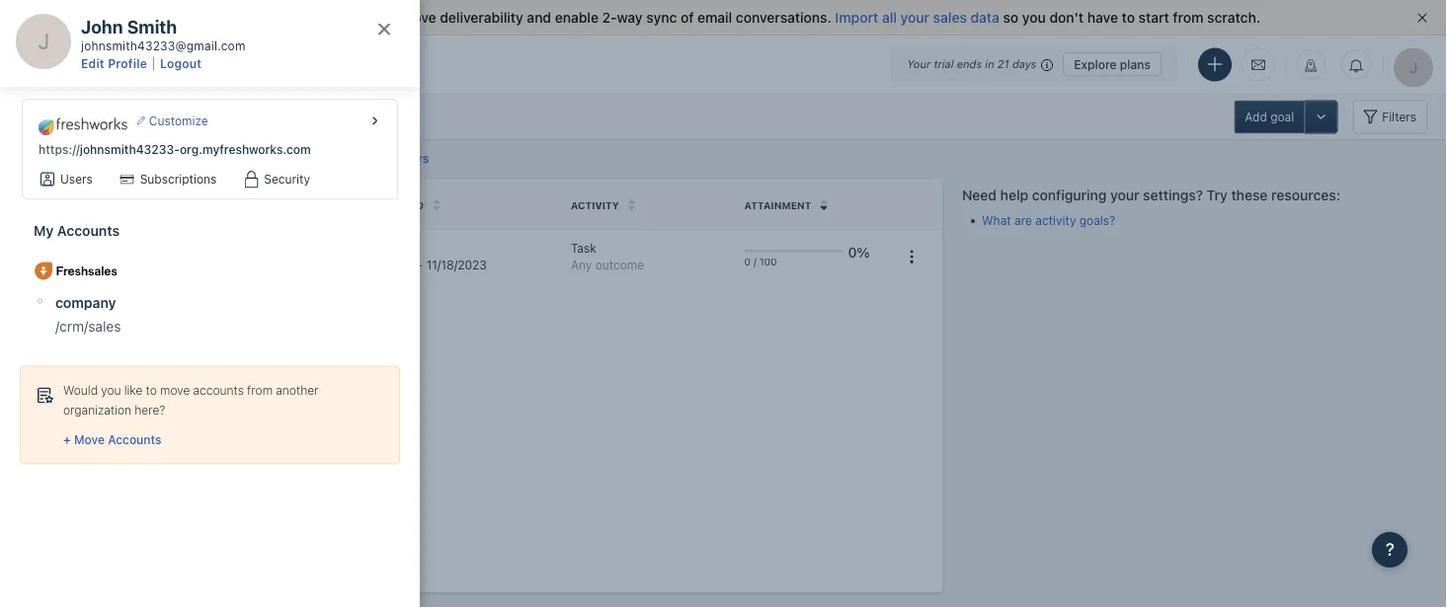 Task type: vqa. For each thing, say whether or not it's contained in the screenshot.
Send email IMAGE
no



Task type: describe. For each thing, give the bounding box(es) containing it.
improve
[[384, 9, 436, 26]]

filters
[[395, 152, 429, 166]]

would
[[63, 384, 98, 398]]

my for my accounts
[[34, 222, 54, 239]]

0 horizontal spatial all
[[235, 152, 248, 166]]

2 horizontal spatial to
[[1122, 9, 1135, 26]]

users and teams
[[94, 200, 192, 211]]

/crm/sales
[[55, 319, 121, 335]]

1 horizontal spatial from
[[1173, 9, 1204, 26]]

my goals ( 1 )
[[129, 107, 210, 124]]

goals?
[[1080, 213, 1116, 227]]

johnsmith43233@gmail.com
[[81, 39, 246, 53]]

21
[[998, 58, 1010, 71]]

close image
[[1418, 13, 1428, 23]]

0 for 0 %
[[848, 244, 857, 260]]

add goal
[[1246, 110, 1295, 124]]

0 horizontal spatial -
[[154, 309, 159, 322]]

conversations.
[[736, 9, 832, 26]]

edit
[[81, 57, 105, 71]]

0 for 0 / 100
[[745, 256, 751, 267]]

attainment
[[745, 200, 812, 211]]

to inside would you like to move accounts from another organization here?
[[146, 384, 157, 398]]

edit profile link
[[81, 57, 154, 71]]

100
[[760, 256, 777, 267]]

trial
[[934, 58, 954, 71]]

%
[[857, 244, 870, 260]]

0 / 100
[[745, 256, 777, 267]]

users for users and teams
[[94, 200, 128, 211]]

logout
[[160, 57, 202, 71]]

these
[[1232, 187, 1268, 204]]

logout link
[[154, 57, 208, 71]]

activity
[[1036, 213, 1077, 227]]

close button image
[[378, 23, 390, 35]]

in
[[986, 58, 995, 71]]

task any outcome
[[571, 242, 644, 272]]

data
[[971, 9, 1000, 26]]

type,
[[201, 152, 231, 166]]

11/12/2023
[[354, 259, 414, 272]]

customize link
[[137, 112, 208, 130]]

0 horizontal spatial goal
[[173, 152, 198, 166]]

user
[[145, 152, 170, 166]]

another
[[276, 384, 319, 398]]

1 horizontal spatial goal
[[251, 152, 276, 166]]

settings?
[[1144, 187, 1204, 204]]

explore plans
[[1074, 57, 1151, 71]]

like
[[124, 384, 143, 398]]

goals
[[153, 107, 188, 124]]

https:// johnsmith43233-org.myfreshworks.com
[[39, 142, 311, 156]]

import
[[835, 9, 879, 26]]

showing for user goal type, all goal periods and 4 more filters
[[73, 152, 429, 166]]

company /crm/sales
[[55, 294, 121, 335]]

/crm/sales link
[[55, 319, 380, 335]]

)
[[205, 107, 210, 124]]

to improve deliverability and enable 2-way sync of email conversations. import all your sales data so you don't have to start from scratch.
[[367, 9, 1261, 26]]

goal
[[354, 200, 383, 211]]

1 vertical spatial and
[[326, 152, 348, 166]]

2-
[[602, 9, 617, 26]]

0 vertical spatial of
[[681, 9, 694, 26]]

accounts
[[193, 384, 244, 398]]

customize
[[149, 114, 208, 128]]

enable
[[555, 9, 599, 26]]

(
[[193, 107, 198, 124]]

user goal type, all goal periods and 4 more filters link
[[145, 152, 429, 166]]

from inside would you like to move accounts from another organization here?
[[247, 384, 273, 398]]

task
[[571, 242, 597, 255]]

Search your CRM... text field
[[87, 48, 285, 82]]

need help configuring your settings? try these resources: what are activity goals?
[[963, 187, 1341, 227]]

move
[[160, 384, 190, 398]]

0 horizontal spatial your
[[901, 9, 930, 26]]

1 vertical spatial accounts
[[108, 433, 162, 447]]

explore plans link
[[1064, 52, 1162, 76]]

subscriptions link
[[140, 171, 217, 188]]

dialog containing john
[[0, 0, 420, 608]]

4
[[351, 152, 359, 166]]

activity
[[571, 200, 620, 211]]

11/18/2023
[[427, 259, 487, 272]]

security link
[[264, 171, 310, 188]]

security list item
[[233, 167, 322, 192]]

configuring
[[1033, 187, 1107, 204]]

0 vertical spatial accounts
[[57, 222, 120, 239]]

0 vertical spatial you
[[1023, 9, 1046, 26]]

for
[[125, 152, 141, 166]]

help
[[1001, 187, 1029, 204]]

org.myfreshworks.com
[[180, 142, 311, 156]]

what are activity goals? link
[[982, 213, 1116, 227]]

your
[[907, 58, 931, 71]]

subscriptions
[[140, 172, 217, 186]]

ends
[[957, 58, 982, 71]]

more
[[362, 152, 392, 166]]

email
[[698, 9, 733, 26]]



Task type: locate. For each thing, give the bounding box(es) containing it.
0 horizontal spatial of
[[171, 309, 183, 322]]

and left enable
[[527, 9, 552, 26]]

users for users
[[60, 172, 93, 186]]

from
[[1173, 9, 1204, 26], [247, 384, 273, 398]]

users link
[[60, 171, 93, 188]]

organization
[[63, 404, 131, 417]]

plans
[[1120, 57, 1151, 71]]

my inside dialog
[[34, 222, 54, 239]]

filters button
[[1353, 100, 1428, 134]]

my for my goals ( 1 )
[[129, 107, 149, 124]]

move
[[74, 433, 105, 447]]

your
[[901, 9, 930, 26], [1111, 187, 1140, 204]]

what
[[982, 213, 1012, 227]]

your up goals?
[[1111, 187, 1140, 204]]

company link
[[55, 294, 380, 311]]

my left goals
[[129, 107, 149, 124]]

of right sync
[[681, 9, 694, 26]]

import all your sales data link
[[835, 9, 1004, 26]]

try
[[1207, 187, 1228, 204]]

accounts down users link
[[57, 222, 120, 239]]

of up move
[[171, 309, 183, 322]]

1 vertical spatial of
[[171, 309, 183, 322]]

showing 1 - 1 of 1
[[94, 309, 192, 322]]

1 vertical spatial your
[[1111, 187, 1140, 204]]

your trial ends in 21 days
[[907, 58, 1037, 71]]

0 horizontal spatial and
[[131, 200, 154, 211]]

my down users list item
[[34, 222, 54, 239]]

0 horizontal spatial my
[[34, 222, 54, 239]]

1 horizontal spatial my
[[129, 107, 149, 124]]

expand image
[[366, 117, 384, 125]]

to left improve
[[367, 9, 380, 26]]

all right type,
[[235, 152, 248, 166]]

0 horizontal spatial from
[[247, 384, 273, 398]]

showing for showing for user goal type, all goal periods and 4 more filters
[[73, 152, 122, 166]]

1 horizontal spatial to
[[367, 9, 380, 26]]

here?
[[135, 404, 165, 417]]

start
[[1139, 9, 1170, 26]]

- right 11/12/2023
[[418, 259, 423, 272]]

1 horizontal spatial your
[[1111, 187, 1140, 204]]

0 horizontal spatial you
[[101, 384, 121, 398]]

goal
[[1271, 110, 1295, 124], [173, 152, 198, 166], [251, 152, 276, 166]]

11/12/2023 - 11/18/2023
[[354, 259, 487, 272]]

1 horizontal spatial you
[[1023, 9, 1046, 26]]

- right company /crm/sales
[[154, 309, 159, 322]]

teams
[[156, 200, 192, 211]]

list containing users
[[27, 159, 393, 225]]

goal up security list item
[[251, 152, 276, 166]]

to left start
[[1122, 9, 1135, 26]]

0 vertical spatial showing
[[73, 152, 122, 166]]

you right so
[[1023, 9, 1046, 26]]

2 vertical spatial and
[[131, 200, 154, 211]]

sync
[[647, 9, 677, 26]]

-
[[418, 259, 423, 272], [154, 309, 159, 322]]

and
[[527, 9, 552, 26], [326, 152, 348, 166], [131, 200, 154, 211]]

company
[[55, 294, 116, 311]]

0 %
[[848, 244, 870, 260]]

1 horizontal spatial 0
[[848, 244, 857, 260]]

1 horizontal spatial -
[[418, 259, 423, 272]]

2 horizontal spatial and
[[527, 9, 552, 26]]

0 vertical spatial -
[[418, 259, 423, 272]]

edit profile
[[81, 57, 147, 71]]

would you like to move accounts from another organization here?
[[63, 384, 319, 417]]

your inside need help configuring your settings? try these resources: what are activity goals?
[[1111, 187, 1140, 204]]

users up my accounts
[[94, 200, 128, 211]]

of
[[681, 9, 694, 26], [171, 309, 183, 322]]

accounts down here?
[[108, 433, 162, 447]]

0 horizontal spatial to
[[146, 384, 157, 398]]

my accounts
[[34, 222, 120, 239]]

all right import
[[882, 9, 897, 26]]

scratch.
[[1208, 9, 1261, 26]]

1 vertical spatial my
[[34, 222, 54, 239]]

0 vertical spatial my
[[129, 107, 149, 124]]

+ move accounts
[[63, 433, 162, 447]]

1 horizontal spatial and
[[326, 152, 348, 166]]

smith
[[127, 16, 177, 37]]

1 horizontal spatial users
[[94, 200, 128, 211]]

add
[[1246, 110, 1268, 124]]

john smith johnsmith43233@gmail.com
[[81, 16, 246, 53]]

showing up users link
[[73, 152, 122, 166]]

0 vertical spatial all
[[882, 9, 897, 26]]

goal up subscriptions
[[173, 152, 198, 166]]

+
[[63, 433, 71, 447]]

you inside would you like to move accounts from another organization here?
[[101, 384, 121, 398]]

0 right 100
[[848, 244, 857, 260]]

goal right add
[[1271, 110, 1295, 124]]

filters
[[1383, 110, 1417, 124]]

days
[[1013, 58, 1037, 71]]

don't
[[1050, 9, 1084, 26]]

0 horizontal spatial 0
[[745, 256, 751, 267]]

goal period
[[354, 200, 424, 211]]

and left "4"
[[326, 152, 348, 166]]

1 vertical spatial showing
[[94, 309, 141, 322]]

0 horizontal spatial users
[[60, 172, 93, 186]]

accounts
[[57, 222, 120, 239], [108, 433, 162, 447]]

from right start
[[1173, 9, 1204, 26]]

add goal button
[[1235, 100, 1305, 134]]

showing
[[73, 152, 122, 166], [94, 309, 141, 322]]

goal inside button
[[1271, 110, 1295, 124]]

1 vertical spatial from
[[247, 384, 273, 398]]

explore
[[1074, 57, 1117, 71]]

your left sales
[[901, 9, 930, 26]]

0 vertical spatial your
[[901, 9, 930, 26]]

so
[[1004, 9, 1019, 26]]

periods
[[279, 152, 323, 166]]

security
[[264, 172, 310, 186]]

all
[[882, 9, 897, 26], [235, 152, 248, 166]]

0 vertical spatial and
[[527, 9, 552, 26]]

1 vertical spatial all
[[235, 152, 248, 166]]

1 vertical spatial -
[[154, 309, 159, 322]]

list inside dialog
[[27, 159, 393, 225]]

1 horizontal spatial all
[[882, 9, 897, 26]]

users
[[60, 172, 93, 186], [94, 200, 128, 211]]

https://
[[39, 142, 80, 156]]

dialog
[[0, 0, 420, 608]]

1
[[198, 107, 205, 124], [145, 309, 150, 322], [163, 309, 168, 322], [186, 309, 192, 322]]

/
[[754, 256, 757, 267]]

0 left /
[[745, 256, 751, 267]]

freshworks logo image
[[39, 117, 127, 135]]

0
[[848, 244, 857, 260], [745, 256, 751, 267]]

1 vertical spatial you
[[101, 384, 121, 398]]

list
[[27, 159, 393, 225]]

1 horizontal spatial of
[[681, 9, 694, 26]]

from left the another
[[247, 384, 273, 398]]

2 horizontal spatial goal
[[1271, 110, 1295, 124]]

john
[[81, 16, 123, 37]]

users inside list item
[[60, 172, 93, 186]]

email image
[[1252, 57, 1266, 73]]

sales
[[934, 9, 967, 26]]

resources:
[[1272, 187, 1341, 204]]

users list item
[[29, 167, 104, 192]]

outcome
[[596, 259, 644, 272]]

0 vertical spatial users
[[60, 172, 93, 186]]

showing up the like
[[94, 309, 141, 322]]

to
[[367, 9, 380, 26], [1122, 9, 1135, 26], [146, 384, 157, 398]]

0 vertical spatial from
[[1173, 9, 1204, 26]]

users down https://
[[60, 172, 93, 186]]

and left teams
[[131, 200, 154, 211]]

way
[[617, 9, 643, 26]]

showing for showing 1 - 1 of 1
[[94, 309, 141, 322]]

deliverability
[[440, 9, 524, 26]]

to right the like
[[146, 384, 157, 398]]

you left the like
[[101, 384, 121, 398]]

1 vertical spatial users
[[94, 200, 128, 211]]

period
[[385, 200, 424, 211]]

subscriptions list item
[[108, 167, 229, 192]]



